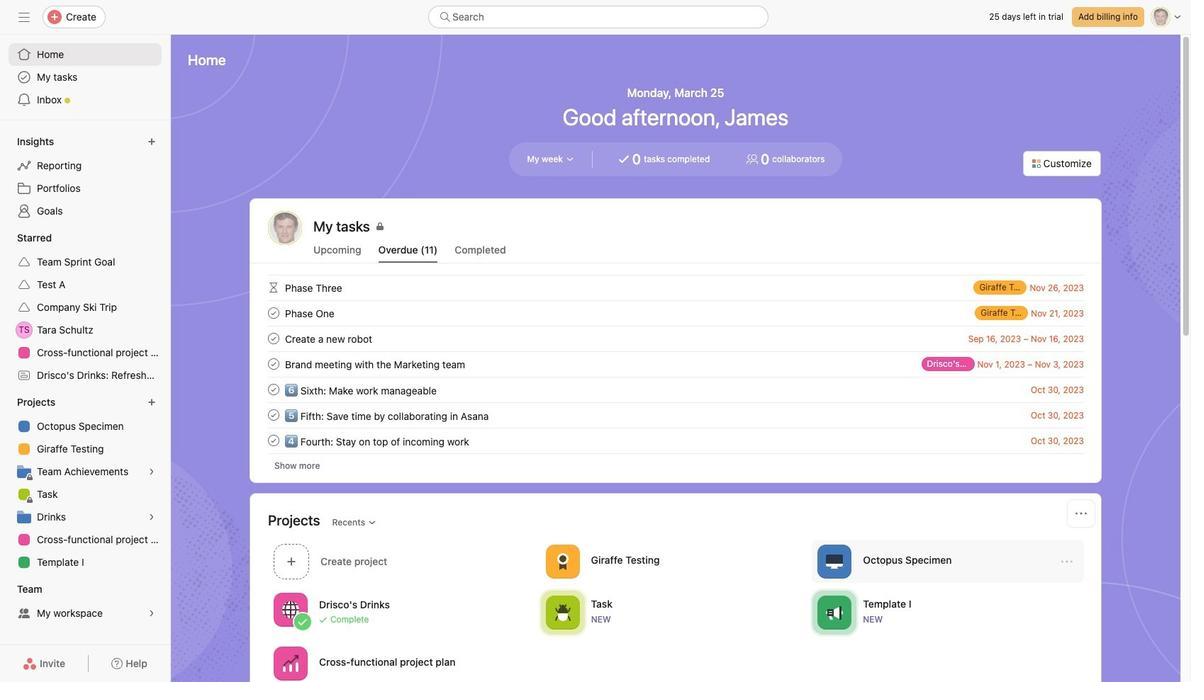 Task type: vqa. For each thing, say whether or not it's contained in the screenshot.
Show options image
yes



Task type: locate. For each thing, give the bounding box(es) containing it.
1 mark complete image from the top
[[265, 330, 282, 347]]

new project or portfolio image
[[147, 399, 156, 407]]

2 mark complete image from the top
[[265, 407, 282, 424]]

Mark complete checkbox
[[265, 330, 282, 347], [265, 407, 282, 424]]

2 mark complete checkbox from the top
[[265, 356, 282, 373]]

mark complete image
[[265, 305, 282, 322], [265, 356, 282, 373], [265, 382, 282, 399], [265, 433, 282, 450]]

starred element
[[0, 225, 170, 390]]

list item
[[251, 275, 1101, 301], [251, 301, 1101, 326], [251, 326, 1101, 352], [251, 352, 1101, 377], [251, 377, 1101, 403], [251, 403, 1101, 428], [251, 428, 1101, 454], [812, 540, 1084, 584]]

show options image
[[1062, 556, 1073, 568]]

megaphone image
[[826, 605, 843, 622]]

1 mark complete checkbox from the top
[[265, 330, 282, 347]]

1 vertical spatial mark complete checkbox
[[265, 407, 282, 424]]

mark complete image
[[265, 330, 282, 347], [265, 407, 282, 424]]

3 mark complete image from the top
[[265, 382, 282, 399]]

0 vertical spatial mark complete image
[[265, 330, 282, 347]]

actions image
[[1076, 508, 1087, 520]]

bug image
[[554, 605, 571, 622]]

dependencies image
[[265, 279, 282, 296]]

1 mark complete image from the top
[[265, 305, 282, 322]]

teams element
[[0, 577, 170, 628]]

list box
[[428, 6, 769, 28]]

see details, team achievements image
[[147, 468, 156, 477]]

2 mark complete image from the top
[[265, 356, 282, 373]]

projects element
[[0, 390, 170, 577]]

hide sidebar image
[[18, 11, 30, 23]]

see details, drinks image
[[147, 513, 156, 522]]

0 vertical spatial mark complete checkbox
[[265, 330, 282, 347]]

3 mark complete checkbox from the top
[[265, 382, 282, 399]]

4 mark complete image from the top
[[265, 433, 282, 450]]

1 vertical spatial mark complete image
[[265, 407, 282, 424]]

Mark complete checkbox
[[265, 305, 282, 322], [265, 356, 282, 373], [265, 382, 282, 399], [265, 433, 282, 450]]

global element
[[0, 35, 170, 120]]



Task type: describe. For each thing, give the bounding box(es) containing it.
see details, my workspace image
[[147, 610, 156, 618]]

graph image
[[282, 656, 299, 673]]

ribbon image
[[554, 553, 571, 570]]

insights element
[[0, 129, 170, 225]]

new insights image
[[147, 138, 156, 146]]

globe image
[[282, 602, 299, 619]]

2 mark complete checkbox from the top
[[265, 407, 282, 424]]

1 mark complete checkbox from the top
[[265, 305, 282, 322]]

4 mark complete checkbox from the top
[[265, 433, 282, 450]]

computer image
[[826, 553, 843, 570]]



